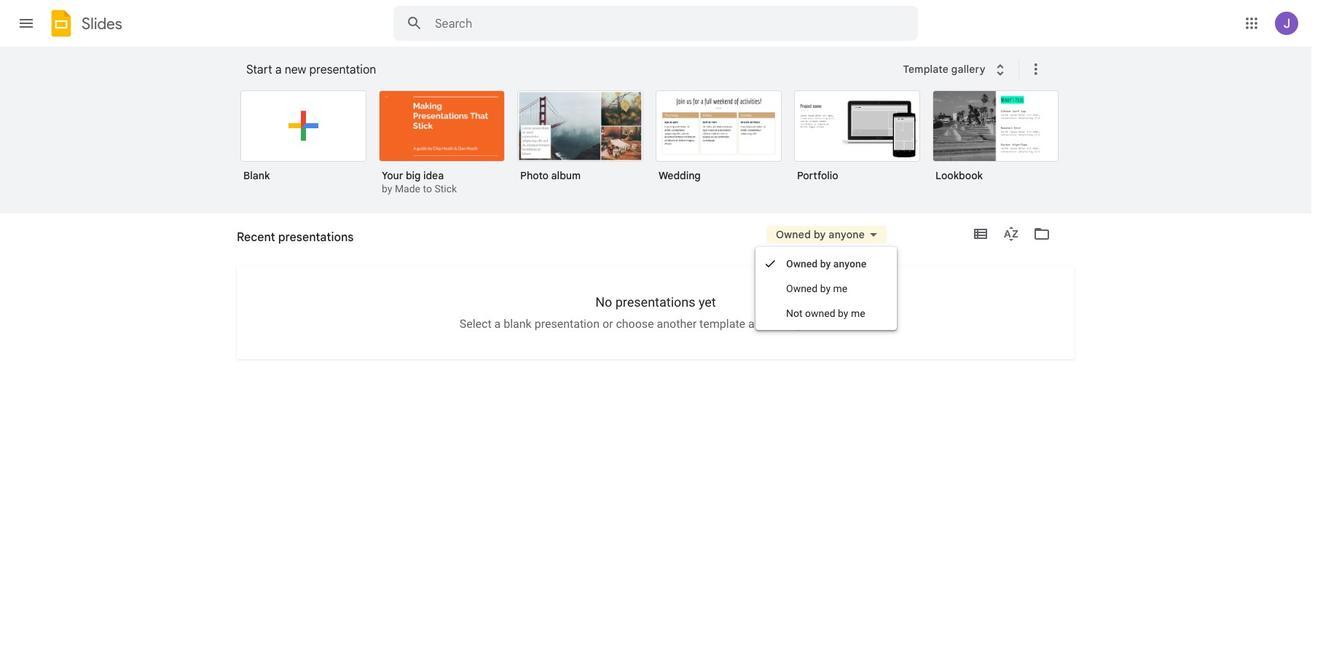 Task type: describe. For each thing, give the bounding box(es) containing it.
start
[[246, 63, 272, 77]]

slides link
[[47, 9, 122, 41]]

owned
[[805, 308, 836, 319]]

made
[[395, 183, 421, 195]]

yet
[[699, 294, 716, 310]]

above
[[749, 317, 780, 331]]

photo album
[[520, 169, 581, 182]]

gallery
[[952, 62, 986, 76]]

or
[[603, 317, 613, 331]]

2 recent presentations from the top
[[237, 236, 339, 249]]

stick
[[435, 183, 457, 195]]

start a new presentation heading
[[246, 47, 894, 93]]

anyone inside menu
[[834, 258, 867, 270]]

portfolio
[[797, 169, 839, 182]]

no
[[596, 294, 613, 310]]

get
[[796, 317, 812, 331]]

photo album option
[[518, 90, 644, 192]]

your big idea option
[[379, 90, 505, 197]]

your big idea by made to stick
[[382, 169, 457, 195]]

blank
[[504, 317, 532, 331]]

started
[[815, 317, 852, 331]]

more actions. image
[[1025, 60, 1045, 78]]

select
[[460, 317, 492, 331]]

presentation inside heading
[[309, 63, 376, 77]]

your
[[382, 169, 403, 182]]

album
[[551, 169, 581, 182]]

template
[[700, 317, 746, 331]]

template gallery
[[903, 62, 986, 76]]

idea
[[423, 169, 444, 182]]

1 vertical spatial owned
[[786, 258, 818, 270]]

menu containing owned by anyone
[[756, 247, 897, 330]]

to inside your big idea by made to stick
[[423, 183, 432, 195]]

wedding
[[659, 169, 701, 182]]

presentation inside no presentations yet select a blank presentation or choose another template above to get started
[[535, 317, 600, 331]]

made to stick link
[[395, 183, 457, 195]]

owned by anyone inside menu
[[786, 258, 867, 270]]

template
[[903, 62, 949, 76]]

photo
[[520, 169, 549, 182]]

start a new presentation
[[246, 63, 376, 77]]



Task type: vqa. For each thing, say whether or not it's contained in the screenshot.
application containing Share
no



Task type: locate. For each thing, give the bounding box(es) containing it.
anyone inside popup button
[[829, 228, 865, 241]]

anyone
[[829, 228, 865, 241], [834, 258, 867, 270]]

presentation right the new
[[309, 63, 376, 77]]

2 vertical spatial owned
[[786, 283, 818, 294]]

None search field
[[394, 6, 918, 41]]

presentation
[[309, 63, 376, 77], [535, 317, 600, 331]]

lookbook option
[[933, 90, 1059, 192]]

slides
[[82, 13, 122, 33]]

recent inside heading
[[237, 230, 275, 245]]

me up not owned by me
[[834, 283, 848, 294]]

presentations inside no presentations yet select a blank presentation or choose another template above to get started
[[616, 294, 696, 310]]

owned by anyone
[[776, 228, 865, 241], [786, 258, 867, 270]]

main menu image
[[17, 15, 35, 32]]

a inside heading
[[275, 63, 282, 77]]

Search bar text field
[[435, 17, 882, 31]]

1 vertical spatial anyone
[[834, 258, 867, 270]]

by inside your big idea by made to stick
[[382, 183, 392, 195]]

0 vertical spatial presentation
[[309, 63, 376, 77]]

anyone down owned by anyone popup button
[[834, 258, 867, 270]]

2 recent from the top
[[237, 236, 270, 249]]

to down idea
[[423, 183, 432, 195]]

0 horizontal spatial to
[[423, 183, 432, 195]]

1 vertical spatial presentation
[[535, 317, 600, 331]]

1 vertical spatial to
[[783, 317, 793, 331]]

not owned by me
[[786, 308, 866, 319]]

owned
[[776, 228, 811, 241], [786, 258, 818, 270], [786, 283, 818, 294]]

list box containing blank
[[241, 87, 1079, 214]]

to inside no presentations yet select a blank presentation or choose another template above to get started
[[783, 317, 793, 331]]

portfolio option
[[795, 90, 921, 192]]

by
[[382, 183, 392, 195], [814, 228, 826, 241], [821, 258, 831, 270], [820, 283, 831, 294], [838, 308, 849, 319]]

a left blank
[[495, 317, 501, 331]]

wedding option
[[656, 90, 782, 192]]

no presentations yet select a blank presentation or choose another template above to get started
[[460, 294, 852, 331]]

0 vertical spatial me
[[834, 283, 848, 294]]

presentation left or
[[535, 317, 600, 331]]

0 vertical spatial to
[[423, 183, 432, 195]]

list box
[[241, 87, 1079, 214]]

0 horizontal spatial a
[[275, 63, 282, 77]]

template gallery button
[[894, 56, 1019, 82]]

owned inside popup button
[[776, 228, 811, 241]]

by inside popup button
[[814, 228, 826, 241]]

1 horizontal spatial me
[[851, 308, 866, 319]]

recent presentations
[[237, 230, 354, 245], [237, 236, 339, 249]]

recent
[[237, 230, 275, 245], [237, 236, 270, 249]]

0 vertical spatial owned
[[776, 228, 811, 241]]

blank option
[[241, 90, 367, 192]]

no presentations yet region
[[237, 294, 1075, 331]]

1 vertical spatial owned by anyone
[[786, 258, 867, 270]]

presentations inside recent presentations heading
[[278, 230, 354, 245]]

a inside no presentations yet select a blank presentation or choose another template above to get started
[[495, 317, 501, 331]]

not
[[786, 308, 803, 319]]

owned by anyone button
[[767, 226, 887, 243]]

me
[[834, 283, 848, 294], [851, 308, 866, 319]]

blank
[[243, 169, 270, 182]]

1 vertical spatial a
[[495, 317, 501, 331]]

a
[[275, 63, 282, 77], [495, 317, 501, 331]]

new
[[285, 63, 306, 77]]

a left the new
[[275, 63, 282, 77]]

choose
[[616, 317, 654, 331]]

to
[[423, 183, 432, 195], [783, 317, 793, 331]]

anyone up the owned by me
[[829, 228, 865, 241]]

recent presentations heading
[[237, 214, 354, 260]]

presentations
[[278, 230, 354, 245], [273, 236, 339, 249], [616, 294, 696, 310]]

1 horizontal spatial a
[[495, 317, 501, 331]]

owned by me
[[786, 283, 848, 294]]

1 horizontal spatial presentation
[[535, 317, 600, 331]]

lookbook
[[936, 169, 983, 182]]

0 vertical spatial owned by anyone
[[776, 228, 865, 241]]

0 vertical spatial anyone
[[829, 228, 865, 241]]

big
[[406, 169, 421, 182]]

0 horizontal spatial presentation
[[309, 63, 376, 77]]

another
[[657, 317, 697, 331]]

menu
[[756, 247, 897, 330]]

search image
[[400, 9, 429, 38]]

0 vertical spatial a
[[275, 63, 282, 77]]

1 horizontal spatial to
[[783, 317, 793, 331]]

1 vertical spatial me
[[851, 308, 866, 319]]

me right owned
[[851, 308, 866, 319]]

to left get
[[783, 317, 793, 331]]

0 horizontal spatial me
[[834, 283, 848, 294]]

owned by anyone inside owned by anyone popup button
[[776, 228, 865, 241]]

1 recent presentations from the top
[[237, 230, 354, 245]]

1 recent from the top
[[237, 230, 275, 245]]



